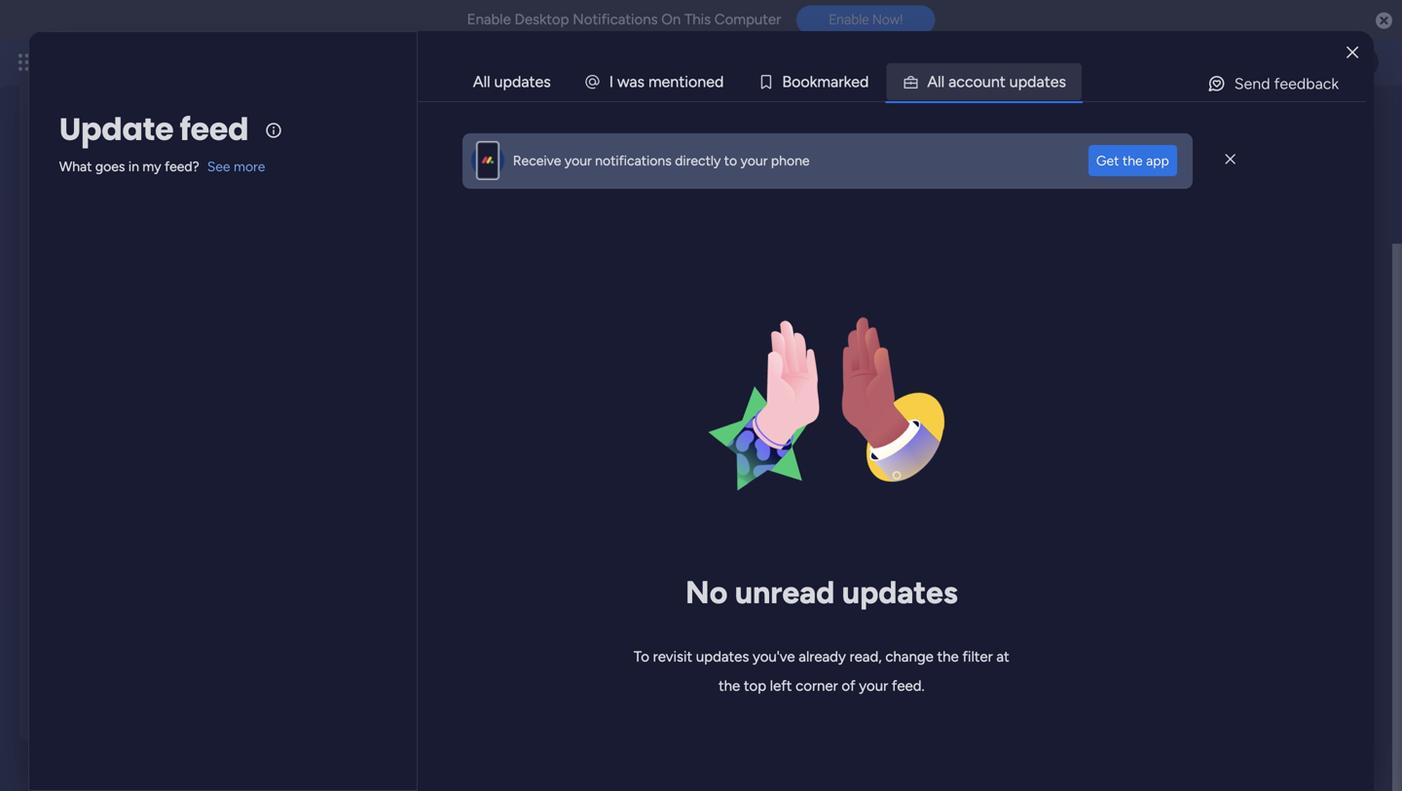 Task type: describe. For each thing, give the bounding box(es) containing it.
and
[[351, 462, 377, 481]]

my
[[143, 158, 161, 175]]

with
[[1316, 134, 1346, 153]]

1 vertical spatial in
[[128, 158, 139, 175]]

invite your teammates and start collaborating
[[190, 462, 509, 481]]

2 s from the left
[[1059, 73, 1066, 91]]

thanks
[[866, 463, 906, 480]]

get the app button
[[1088, 145, 1177, 176]]

what goes in my feed? see more
[[59, 158, 265, 175]]

goes
[[95, 158, 125, 175]]

lottie animation element
[[666, 247, 977, 559]]

update feed
[[59, 108, 248, 151]]

1 l from the left
[[938, 73, 941, 91]]

notifications image
[[1056, 53, 1076, 72]]

tab containing a
[[885, 62, 1083, 101]]

feed?
[[165, 158, 199, 175]]

templates image image
[[1098, 0, 1355, 116]]

see
[[207, 158, 230, 175]]

w
[[617, 73, 629, 91]]

2 d from the left
[[860, 73, 869, 91]]

nov
[[903, 376, 930, 394]]

to
[[634, 648, 649, 666]]

1 u from the left
[[982, 73, 991, 91]]

desktop
[[515, 11, 569, 28]]

this
[[684, 11, 711, 28]]

send
[[1234, 74, 1270, 93]]

feedback
[[1274, 74, 1339, 93]]

ready-
[[1092, 158, 1138, 176]]

r
[[838, 73, 844, 91]]

n inside tab
[[991, 73, 1000, 91]]

phone
[[771, 152, 810, 169]]

all
[[473, 73, 490, 91]]

in inside boost your workflow in minutes with ready-made templates
[[1240, 134, 1252, 153]]

2 a from the left
[[831, 73, 838, 91]]

at
[[996, 648, 1009, 666]]

2 l from the left
[[941, 73, 945, 91]]

notifications
[[573, 11, 658, 28]]

you've
[[753, 648, 795, 666]]

m for a
[[817, 73, 831, 91]]

2 t from the left
[[1000, 73, 1006, 91]]

3 t from the left
[[1044, 73, 1050, 91]]

workflow
[[1172, 134, 1236, 153]]

read,
[[850, 648, 882, 666]]

0 vertical spatial updates
[[494, 73, 551, 91]]

2 k from the left
[[844, 73, 851, 91]]

minutes
[[1256, 134, 1312, 153]]

1 k from the left
[[810, 73, 817, 91]]

enable for enable desktop notifications on this computer
[[467, 11, 511, 28]]

d for a l l a c c o u n t u p d a t e s
[[1027, 73, 1036, 91]]

see more link
[[207, 157, 265, 176]]

on
[[661, 11, 681, 28]]

receive your notifications directly to your phone
[[513, 152, 810, 169]]

app
[[1146, 152, 1169, 169]]

top
[[744, 678, 766, 695]]

templates
[[1181, 158, 1250, 176]]

left
[[770, 678, 792, 695]]

update
[[59, 108, 174, 151]]

4 a from the left
[[1036, 73, 1044, 91]]

no thanks button
[[836, 456, 914, 487]]

17,
[[934, 376, 951, 394]]

corner
[[796, 678, 838, 695]]

dapulse close image
[[1376, 11, 1392, 31]]

1 horizontal spatial the
[[937, 648, 959, 666]]

all updates
[[473, 73, 551, 91]]

get
[[1096, 152, 1119, 169]]

b
[[782, 73, 792, 91]]

o inside tab
[[973, 73, 982, 91]]

now!
[[872, 11, 903, 28]]

your right to
[[741, 152, 768, 169]]

what
[[59, 158, 92, 175]]

2023
[[955, 376, 988, 394]]

enable desktop notifications on this computer
[[467, 11, 781, 28]]

2 e from the left
[[706, 73, 715, 91]]

i w a s m e n t i o n e d
[[609, 73, 724, 91]]

3 o from the left
[[801, 73, 810, 91]]

lottie animation image
[[666, 247, 977, 559]]



Task type: vqa. For each thing, say whether or not it's contained in the screenshot.
SEARCH FIELD
no



Task type: locate. For each thing, give the bounding box(es) containing it.
updates
[[494, 73, 551, 91], [842, 574, 958, 611], [696, 648, 749, 666]]

unread
[[735, 574, 835, 611]]

e down notifications image
[[1050, 73, 1059, 91]]

a right i
[[629, 73, 637, 91]]

no thanks
[[844, 463, 906, 480]]

already
[[799, 648, 846, 666]]

0 horizontal spatial in
[[128, 158, 139, 175]]

0 vertical spatial in
[[1240, 134, 1252, 153]]

1 vertical spatial the
[[937, 648, 959, 666]]

made
[[1138, 158, 1177, 176]]

o
[[688, 73, 697, 91], [792, 73, 801, 91], [801, 73, 810, 91], [973, 73, 982, 91]]

2 vertical spatial updates
[[696, 648, 749, 666]]

updates right all
[[494, 73, 551, 91]]

change
[[885, 648, 934, 666]]

your for boost your workflow in minutes with ready-made templates
[[1137, 134, 1168, 153]]

i
[[609, 73, 613, 91]]

2 horizontal spatial d
[[1027, 73, 1036, 91]]

1 horizontal spatial in
[[1240, 134, 1252, 153]]

enable now! button
[[797, 5, 935, 34]]

s right w
[[637, 73, 645, 91]]

feed.
[[892, 678, 925, 695]]

0 horizontal spatial u
[[982, 73, 991, 91]]

o left r
[[792, 73, 801, 91]]

m
[[648, 73, 662, 91], [817, 73, 831, 91]]

s
[[637, 73, 645, 91], [1059, 73, 1066, 91]]

2 enable from the left
[[829, 11, 869, 28]]

your for receive your notifications directly to your phone
[[565, 152, 592, 169]]

0 horizontal spatial t
[[679, 73, 685, 91]]

2 horizontal spatial t
[[1044, 73, 1050, 91]]

your right of
[[859, 678, 888, 695]]

1 o from the left
[[688, 73, 697, 91]]

c
[[956, 73, 965, 91], [965, 73, 973, 91]]

3 e from the left
[[851, 73, 860, 91]]

no for no thanks
[[844, 463, 863, 480]]

receive
[[513, 152, 561, 169]]

your inside 'to revisit updates you've already read, change the filter at the top left corner of your feed.'
[[859, 678, 888, 695]]

no
[[844, 463, 863, 480], [685, 574, 728, 611]]

tab
[[885, 62, 1083, 101]]

no up revisit
[[685, 574, 728, 611]]

0 horizontal spatial no
[[685, 574, 728, 611]]

a right the b
[[831, 73, 838, 91]]

0 horizontal spatial s
[[637, 73, 645, 91]]

e
[[662, 73, 670, 91], [706, 73, 715, 91], [851, 73, 860, 91], [1050, 73, 1059, 91]]

send feedback button
[[1199, 68, 1347, 99]]

filter
[[962, 648, 993, 666]]

1 e from the left
[[662, 73, 670, 91]]

1 enable from the left
[[467, 11, 511, 28]]

1 horizontal spatial m
[[817, 73, 831, 91]]

of
[[842, 678, 855, 695]]

a right 'p'
[[1036, 73, 1044, 91]]

d inside tab
[[1027, 73, 1036, 91]]

directly
[[675, 152, 721, 169]]

updates up top
[[696, 648, 749, 666]]

to revisit updates you've already read, change the filter at the top left corner of your feed.
[[634, 648, 1009, 695]]

1 horizontal spatial n
[[697, 73, 706, 91]]

l
[[938, 73, 941, 91], [941, 73, 945, 91]]

t left 'p'
[[1000, 73, 1006, 91]]

0 horizontal spatial n
[[670, 73, 679, 91]]

tab list containing all updates
[[456, 62, 1366, 101]]

tab list
[[456, 62, 1366, 101]]

3 d from the left
[[1027, 73, 1036, 91]]

4 o from the left
[[973, 73, 982, 91]]

1 horizontal spatial no
[[844, 463, 863, 480]]

1 a from the left
[[629, 73, 637, 91]]

0 vertical spatial no
[[844, 463, 863, 480]]

o down this
[[688, 73, 697, 91]]

0 horizontal spatial enable
[[467, 11, 511, 28]]

the right the get
[[1122, 152, 1143, 169]]

2 o from the left
[[792, 73, 801, 91]]

no left the thanks
[[844, 463, 863, 480]]

the left the filter
[[937, 648, 959, 666]]

2 u from the left
[[1009, 73, 1018, 91]]

a
[[927, 73, 938, 91]]

2 vertical spatial the
[[718, 678, 740, 695]]

o right the b
[[801, 73, 810, 91]]

0 horizontal spatial m
[[648, 73, 662, 91]]

2 n from the left
[[697, 73, 706, 91]]

i
[[685, 73, 688, 91]]

boost your workflow in minutes with ready-made templates
[[1092, 134, 1346, 176]]

4 e from the left
[[1050, 73, 1059, 91]]

e right r
[[851, 73, 860, 91]]

p
[[1018, 73, 1027, 91]]

computer
[[714, 11, 781, 28]]

0 horizontal spatial d
[[715, 73, 724, 91]]

enable for enable now!
[[829, 11, 869, 28]]

in left my
[[128, 158, 139, 175]]

t right 'p'
[[1044, 73, 1050, 91]]

n left 'p'
[[991, 73, 1000, 91]]

dapulse x slim image
[[1225, 151, 1235, 168]]

u left 'p'
[[982, 73, 991, 91]]

1 c from the left
[[956, 73, 965, 91]]

no inside 'button'
[[844, 463, 863, 480]]

send feedback
[[1234, 74, 1339, 93]]

1 horizontal spatial u
[[1009, 73, 1018, 91]]

your for invite your teammates and start collaborating
[[233, 462, 264, 481]]

1 horizontal spatial s
[[1059, 73, 1066, 91]]

all updates link
[[457, 63, 566, 100]]

your
[[1137, 134, 1168, 153], [565, 152, 592, 169], [741, 152, 768, 169], [233, 462, 264, 481], [859, 678, 888, 695]]

d
[[715, 73, 724, 91], [860, 73, 869, 91], [1027, 73, 1036, 91]]

your right receive
[[565, 152, 592, 169]]

the left top
[[718, 678, 740, 695]]

your right invite
[[233, 462, 264, 481]]

2 horizontal spatial the
[[1122, 152, 1143, 169]]

revisit
[[653, 648, 692, 666]]

updates up change
[[842, 574, 958, 611]]

0 horizontal spatial updates
[[494, 73, 551, 91]]

1 m from the left
[[648, 73, 662, 91]]

1 s from the left
[[637, 73, 645, 91]]

updates for to revisit updates you've already read, change the filter at the top left corner of your feed.
[[696, 648, 749, 666]]

u right the a
[[1009, 73, 1018, 91]]

2 horizontal spatial n
[[991, 73, 1000, 91]]

enable left now!
[[829, 11, 869, 28]]

n right i
[[697, 73, 706, 91]]

nov 17, 2023
[[903, 376, 988, 394]]

k
[[810, 73, 817, 91], [844, 73, 851, 91]]

a
[[629, 73, 637, 91], [831, 73, 838, 91], [948, 73, 956, 91], [1036, 73, 1044, 91]]

updates for no unread updates
[[842, 574, 958, 611]]

no unread updates
[[685, 574, 958, 611]]

to
[[724, 152, 737, 169]]

updates inside 'to revisit updates you've already read, change the filter at the top left corner of your feed.'
[[696, 648, 749, 666]]

u
[[982, 73, 991, 91], [1009, 73, 1018, 91]]

m for e
[[648, 73, 662, 91]]

0 horizontal spatial k
[[810, 73, 817, 91]]

2 horizontal spatial updates
[[842, 574, 958, 611]]

a right the a
[[948, 73, 956, 91]]

your up "made"
[[1137, 134, 1168, 153]]

collaborating
[[417, 462, 509, 481]]

b o o k m a r k e d
[[782, 73, 869, 91]]

m left r
[[817, 73, 831, 91]]

enable left desktop
[[467, 11, 511, 28]]

the
[[1122, 152, 1143, 169], [937, 648, 959, 666], [718, 678, 740, 695]]

e left i
[[662, 73, 670, 91]]

m left i
[[648, 73, 662, 91]]

no for no unread updates
[[685, 574, 728, 611]]

feed
[[180, 108, 248, 151]]

boost
[[1092, 134, 1133, 153]]

1 horizontal spatial t
[[1000, 73, 1006, 91]]

1 horizontal spatial d
[[860, 73, 869, 91]]

your inside boost your workflow in minutes with ready-made templates
[[1137, 134, 1168, 153]]

select product image
[[18, 53, 37, 72]]

o left 'p'
[[973, 73, 982, 91]]

notifications
[[595, 152, 672, 169]]

1 t from the left
[[679, 73, 685, 91]]

john smith image
[[1347, 47, 1379, 78]]

d for i w a s m e n t i o n e d
[[715, 73, 724, 91]]

a l l a c c o u n t u p d a t e s
[[927, 73, 1066, 91]]

l left 'p'
[[938, 73, 941, 91]]

l right the a
[[941, 73, 945, 91]]

teammates
[[268, 462, 347, 481]]

invite
[[190, 462, 229, 481]]

n left i
[[670, 73, 679, 91]]

1 horizontal spatial k
[[844, 73, 851, 91]]

1 vertical spatial updates
[[842, 574, 958, 611]]

close image
[[1347, 46, 1358, 60]]

start
[[381, 462, 413, 481]]

enable
[[467, 11, 511, 28], [829, 11, 869, 28]]

more
[[234, 158, 265, 175]]

3 a from the left
[[948, 73, 956, 91]]

t right w
[[679, 73, 685, 91]]

e right i
[[706, 73, 715, 91]]

in right dapulse x slim image
[[1240, 134, 1252, 153]]

2 m from the left
[[817, 73, 831, 91]]

3 n from the left
[[991, 73, 1000, 91]]

the inside 'button'
[[1122, 152, 1143, 169]]

enable now!
[[829, 11, 903, 28]]

1 n from the left
[[670, 73, 679, 91]]

2 c from the left
[[965, 73, 973, 91]]

1 d from the left
[[715, 73, 724, 91]]

in
[[1240, 134, 1252, 153], [128, 158, 139, 175]]

1 vertical spatial no
[[685, 574, 728, 611]]

e inside tab
[[1050, 73, 1059, 91]]

1 horizontal spatial enable
[[829, 11, 869, 28]]

t
[[679, 73, 685, 91], [1000, 73, 1006, 91], [1044, 73, 1050, 91]]

0 horizontal spatial the
[[718, 678, 740, 695]]

get the app
[[1096, 152, 1169, 169]]

1 horizontal spatial updates
[[696, 648, 749, 666]]

enable inside button
[[829, 11, 869, 28]]

s down notifications image
[[1059, 73, 1066, 91]]

n
[[670, 73, 679, 91], [697, 73, 706, 91], [991, 73, 1000, 91]]

0 vertical spatial the
[[1122, 152, 1143, 169]]



